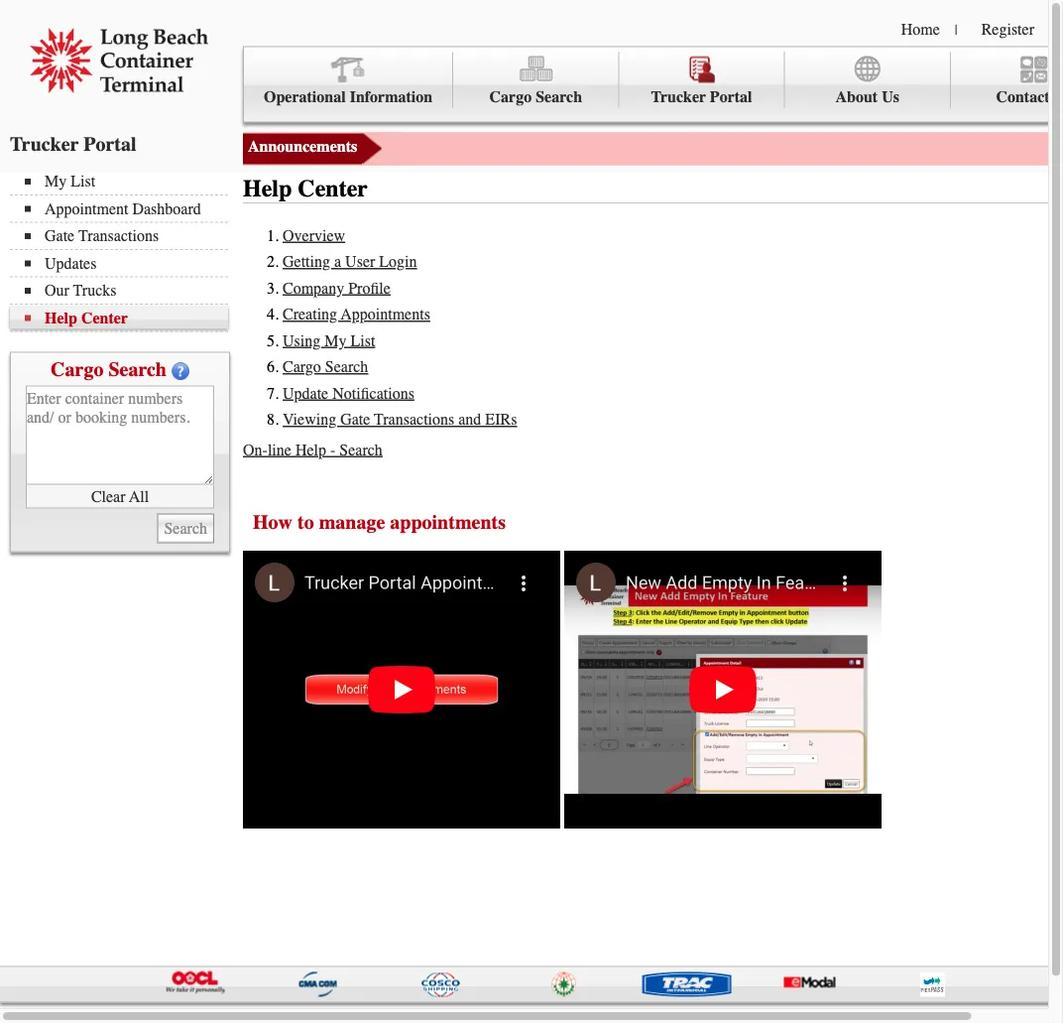Task type: locate. For each thing, give the bounding box(es) containing it.
using
[[283, 331, 321, 350]]

to left th
[[1039, 136, 1053, 156]]

1 vertical spatial help
[[45, 309, 77, 327]]

0 vertical spatial list
[[71, 172, 95, 191]]

appointment dashboard link
[[25, 199, 228, 218]]

help down our
[[45, 309, 77, 327]]

my
[[45, 172, 67, 191], [325, 331, 347, 350]]

0 horizontal spatial cargo search link
[[283, 358, 369, 376]]

cargo down the using
[[283, 358, 321, 376]]

0 horizontal spatial cargo search
[[51, 358, 167, 381]]

operational
[[264, 88, 346, 106]]

2 horizontal spatial cargo
[[490, 88, 532, 106]]

center up overview
[[298, 175, 368, 202]]

None submit
[[157, 514, 214, 543]]

1 | from the left
[[956, 22, 958, 38]]

0 vertical spatial cargo search link
[[454, 52, 620, 108]]

1 horizontal spatial center
[[298, 175, 368, 202]]

0 vertical spatial help
[[243, 175, 292, 202]]

1 horizontal spatial to
[[1039, 136, 1053, 156]]

how to manage appointments
[[253, 511, 506, 534]]

list down creating appointments link
[[351, 331, 375, 350]]

0 horizontal spatial cargo
[[51, 358, 104, 381]]

appointments
[[341, 305, 431, 324]]

center
[[298, 175, 368, 202], [81, 309, 128, 327]]

portal up "10/15 the gate will be closed october 21st and october 22nd, 2nd shift. please refer to th"
[[710, 88, 753, 106]]

all
[[129, 487, 149, 505]]

trucker up 21st
[[652, 88, 707, 106]]

1 vertical spatial gate
[[45, 227, 75, 245]]

1 horizontal spatial cargo search
[[490, 88, 583, 106]]

0 vertical spatial menu bar
[[243, 46, 1064, 123]]

0 horizontal spatial gate
[[45, 227, 75, 245]]

transactions down appointment dashboard link
[[78, 227, 159, 245]]

login
[[379, 253, 417, 271]]

announcements
[[248, 137, 358, 156]]

list inside 'my list appointment dashboard gate transactions updates our trucks help center'
[[71, 172, 95, 191]]

company
[[283, 279, 345, 297]]

using my list link
[[283, 331, 375, 350]]

portal up my list link
[[84, 132, 137, 155]]

| right home
[[956, 22, 958, 38]]

1 horizontal spatial portal
[[710, 88, 753, 106]]

0 vertical spatial cargo search
[[490, 88, 583, 106]]

0 horizontal spatial center
[[81, 309, 128, 327]]

center inside 'my list appointment dashboard gate transactions updates our trucks help center'
[[81, 309, 128, 327]]

0 horizontal spatial and
[[459, 410, 482, 429]]

1 horizontal spatial transactions
[[374, 410, 455, 429]]

2 horizontal spatial help
[[296, 441, 326, 459]]

0 horizontal spatial my
[[45, 172, 67, 191]]

list inside overview getting a user login company profile creating appointments using my list cargo search update notifications viewing gate transactions and eirs
[[351, 331, 375, 350]]

company profile link
[[283, 279, 391, 297]]

search up "be"
[[536, 88, 583, 106]]

portal
[[710, 88, 753, 106], [84, 132, 137, 155]]

help left -
[[296, 441, 326, 459]]

0 vertical spatial center
[[298, 175, 368, 202]]

help
[[243, 175, 292, 202], [45, 309, 77, 327], [296, 441, 326, 459]]

gate down update notifications link
[[341, 410, 371, 429]]

getting a user login link
[[283, 253, 417, 271]]

operational information
[[264, 88, 433, 106]]

0 vertical spatial and
[[739, 136, 765, 156]]

register link
[[982, 20, 1035, 38]]

1 vertical spatial trucker portal
[[10, 132, 137, 155]]

cargo search inside menu bar
[[490, 88, 583, 106]]

information
[[350, 88, 433, 106]]

0 horizontal spatial trucker portal
[[10, 132, 137, 155]]

1 horizontal spatial trucker
[[652, 88, 707, 106]]

21st
[[705, 136, 735, 156]]

u
[[1055, 88, 1064, 106]]

1 vertical spatial transactions
[[374, 410, 455, 429]]

cargo up will
[[490, 88, 532, 106]]

list up appointment
[[71, 172, 95, 191]]

trucker
[[652, 88, 707, 106], [10, 132, 79, 155]]

1 vertical spatial center
[[81, 309, 128, 327]]

cargo search link
[[454, 52, 620, 108], [283, 358, 369, 376]]

1 vertical spatial list
[[351, 331, 375, 350]]

cargo search
[[490, 88, 583, 106], [51, 358, 167, 381]]

1 horizontal spatial cargo
[[283, 358, 321, 376]]

cargo search down the help center link
[[51, 358, 167, 381]]

0 horizontal spatial help
[[45, 309, 77, 327]]

|
[[956, 22, 958, 38], [1054, 22, 1057, 38]]

my up appointment
[[45, 172, 67, 191]]

line
[[268, 441, 292, 459]]

0 horizontal spatial |
[[956, 22, 958, 38]]

1 vertical spatial cargo search
[[51, 358, 167, 381]]

2nd
[[876, 136, 903, 156]]

1 vertical spatial trucker
[[10, 132, 79, 155]]

our trucks link
[[25, 281, 228, 300]]

2 horizontal spatial gate
[[477, 136, 511, 156]]

and
[[739, 136, 765, 156], [459, 410, 482, 429]]

home link
[[902, 20, 941, 38]]

menu bar
[[243, 46, 1064, 123], [10, 170, 238, 332]]

october
[[643, 136, 700, 156], [769, 136, 827, 156]]

overview link
[[283, 226, 345, 245]]

1 horizontal spatial gate
[[341, 410, 371, 429]]

1 horizontal spatial list
[[351, 331, 375, 350]]

about
[[836, 88, 878, 106]]

0 horizontal spatial october
[[643, 136, 700, 156]]

to
[[1039, 136, 1053, 156], [298, 511, 314, 534]]

0 horizontal spatial to
[[298, 511, 314, 534]]

trucker portal up 21st
[[652, 88, 753, 106]]

list
[[71, 172, 95, 191], [351, 331, 375, 350]]

1 horizontal spatial october
[[769, 136, 827, 156]]

update notifications link
[[283, 384, 415, 402]]

trucker portal up my list link
[[10, 132, 137, 155]]

1 vertical spatial cargo search link
[[283, 358, 369, 376]]

search down the help center link
[[109, 358, 167, 381]]

0 vertical spatial transactions
[[78, 227, 159, 245]]

overview getting a user login company profile creating appointments using my list cargo search update notifications viewing gate transactions and eirs
[[283, 226, 517, 429]]

october left 21st
[[643, 136, 700, 156]]

0 vertical spatial trucker
[[652, 88, 707, 106]]

help down announcements
[[243, 175, 292, 202]]

cargo search link down using my list link
[[283, 358, 369, 376]]

to right how at left
[[298, 511, 314, 534]]

and left eirs
[[459, 410, 482, 429]]

1 horizontal spatial help
[[243, 175, 292, 202]]

my down creating appointments link
[[325, 331, 347, 350]]

cargo down the help center link
[[51, 358, 104, 381]]

0 vertical spatial trucker portal
[[652, 88, 753, 106]]

0 horizontal spatial trucker
[[10, 132, 79, 155]]

search
[[536, 88, 583, 106], [109, 358, 167, 381], [325, 358, 369, 376], [340, 441, 383, 459]]

help center
[[243, 175, 368, 202]]

contact u link
[[952, 52, 1064, 108]]

gate inside overview getting a user login company profile creating appointments using my list cargo search update notifications viewing gate transactions and eirs
[[341, 410, 371, 429]]

1 october from the left
[[643, 136, 700, 156]]

cargo search up will
[[490, 88, 583, 106]]

1 horizontal spatial menu bar
[[243, 46, 1064, 123]]

1 vertical spatial portal
[[84, 132, 137, 155]]

2 vertical spatial gate
[[341, 410, 371, 429]]

profile
[[349, 279, 391, 297]]

0 vertical spatial gate
[[477, 136, 511, 156]]

october left 22nd,
[[769, 136, 827, 156]]

trucker inside trucker portal link
[[652, 88, 707, 106]]

update
[[283, 384, 329, 402]]

center down trucks
[[81, 309, 128, 327]]

1 horizontal spatial my
[[325, 331, 347, 350]]

creating
[[283, 305, 338, 324]]

1 horizontal spatial |
[[1054, 22, 1057, 38]]

be
[[548, 136, 564, 156]]

10/15
[[390, 136, 431, 156]]

how
[[253, 511, 293, 534]]

| right register link
[[1054, 22, 1057, 38]]

1 vertical spatial and
[[459, 410, 482, 429]]

gate up updates
[[45, 227, 75, 245]]

transactions
[[78, 227, 159, 245], [374, 410, 455, 429]]

clear
[[91, 487, 126, 505]]

transactions down notifications
[[374, 410, 455, 429]]

1 vertical spatial my
[[325, 331, 347, 350]]

user
[[345, 253, 375, 271]]

menu bar containing operational information
[[243, 46, 1064, 123]]

refer
[[1001, 136, 1035, 156]]

gate
[[477, 136, 511, 156], [45, 227, 75, 245], [341, 410, 371, 429]]

0 horizontal spatial menu bar
[[10, 170, 238, 332]]

trucker up appointment
[[10, 132, 79, 155]]

cargo search link up will
[[454, 52, 620, 108]]

gate right the
[[477, 136, 511, 156]]

appointments
[[390, 511, 506, 534]]

0 vertical spatial portal
[[710, 88, 753, 106]]

1 horizontal spatial cargo search link
[[454, 52, 620, 108]]

1 vertical spatial to
[[298, 511, 314, 534]]

about us
[[836, 88, 900, 106]]

0 horizontal spatial transactions
[[78, 227, 159, 245]]

0 horizontal spatial list
[[71, 172, 95, 191]]

operational information link
[[244, 52, 454, 108]]

1 vertical spatial menu bar
[[10, 170, 238, 332]]

trucker portal
[[652, 88, 753, 106], [10, 132, 137, 155]]

will
[[515, 136, 543, 156]]

and right 21st
[[739, 136, 765, 156]]

on-line help - search link
[[243, 441, 383, 459]]

search up update notifications link
[[325, 358, 369, 376]]

10/15 the gate will be closed october 21st and october 22nd, 2nd shift. please refer to th
[[390, 136, 1064, 156]]

cargo
[[490, 88, 532, 106], [51, 358, 104, 381], [283, 358, 321, 376]]

the
[[445, 136, 473, 156]]

0 vertical spatial my
[[45, 172, 67, 191]]



Task type: describe. For each thing, give the bounding box(es) containing it.
0 vertical spatial to
[[1039, 136, 1053, 156]]

22nd,
[[831, 136, 871, 156]]

closed
[[569, 136, 638, 156]]

gate transactions link
[[25, 227, 228, 245]]

manage
[[319, 511, 385, 534]]

please
[[951, 136, 997, 156]]

us
[[882, 88, 900, 106]]

appointment
[[45, 199, 128, 218]]

-
[[330, 441, 336, 459]]

shift.
[[907, 136, 946, 156]]

updates link
[[25, 254, 228, 272]]

register
[[982, 20, 1035, 38]]

updates
[[45, 254, 97, 272]]

Enter container numbers and/ or booking numbers.  text field
[[26, 386, 214, 485]]

clear all button
[[26, 485, 214, 509]]

help center link
[[25, 309, 228, 327]]

creating appointments link
[[283, 305, 431, 324]]

contact u
[[997, 88, 1064, 106]]

menu bar containing my list
[[10, 170, 238, 332]]

getting
[[283, 253, 330, 271]]

0 horizontal spatial portal
[[84, 132, 137, 155]]

overview
[[283, 226, 345, 245]]

viewing gate transactions and eirs link
[[283, 410, 517, 429]]

transactions inside overview getting a user login company profile creating appointments using my list cargo search update notifications viewing gate transactions and eirs
[[374, 410, 455, 429]]

and inside overview getting a user login company profile creating appointments using my list cargo search update notifications viewing gate transactions and eirs
[[459, 410, 482, 429]]

1 horizontal spatial trucker portal
[[652, 88, 753, 106]]

my inside 'my list appointment dashboard gate transactions updates our trucks help center'
[[45, 172, 67, 191]]

our
[[45, 281, 69, 300]]

on-
[[243, 441, 268, 459]]

trucks
[[73, 281, 117, 300]]

eirs
[[486, 410, 517, 429]]

my list link
[[25, 172, 228, 191]]

transactions inside 'my list appointment dashboard gate transactions updates our trucks help center'
[[78, 227, 159, 245]]

search inside menu bar
[[536, 88, 583, 106]]

2 october from the left
[[769, 136, 827, 156]]

1 horizontal spatial and
[[739, 136, 765, 156]]

home
[[902, 20, 941, 38]]

th
[[1058, 136, 1064, 156]]

on-line help - search
[[243, 441, 383, 459]]

notifications
[[333, 384, 415, 402]]

about us link
[[786, 52, 952, 108]]

help inside 'my list appointment dashboard gate transactions updates our trucks help center'
[[45, 309, 77, 327]]

contact
[[997, 88, 1051, 106]]

2 vertical spatial help
[[296, 441, 326, 459]]

search inside overview getting a user login company profile creating appointments using my list cargo search update notifications viewing gate transactions and eirs
[[325, 358, 369, 376]]

a
[[334, 253, 342, 271]]

cargo inside overview getting a user login company profile creating appointments using my list cargo search update notifications viewing gate transactions and eirs
[[283, 358, 321, 376]]

2 | from the left
[[1054, 22, 1057, 38]]

my list appointment dashboard gate transactions updates our trucks help center
[[45, 172, 201, 327]]

my inside overview getting a user login company profile creating appointments using my list cargo search update notifications viewing gate transactions and eirs
[[325, 331, 347, 350]]

dashboard
[[132, 199, 201, 218]]

viewing
[[283, 410, 337, 429]]

trucker portal link
[[620, 52, 786, 108]]

gate inside 'my list appointment dashboard gate transactions updates our trucks help center'
[[45, 227, 75, 245]]

clear all
[[91, 487, 149, 505]]

search right -
[[340, 441, 383, 459]]



Task type: vqa. For each thing, say whether or not it's contained in the screenshot.
5Th,
no



